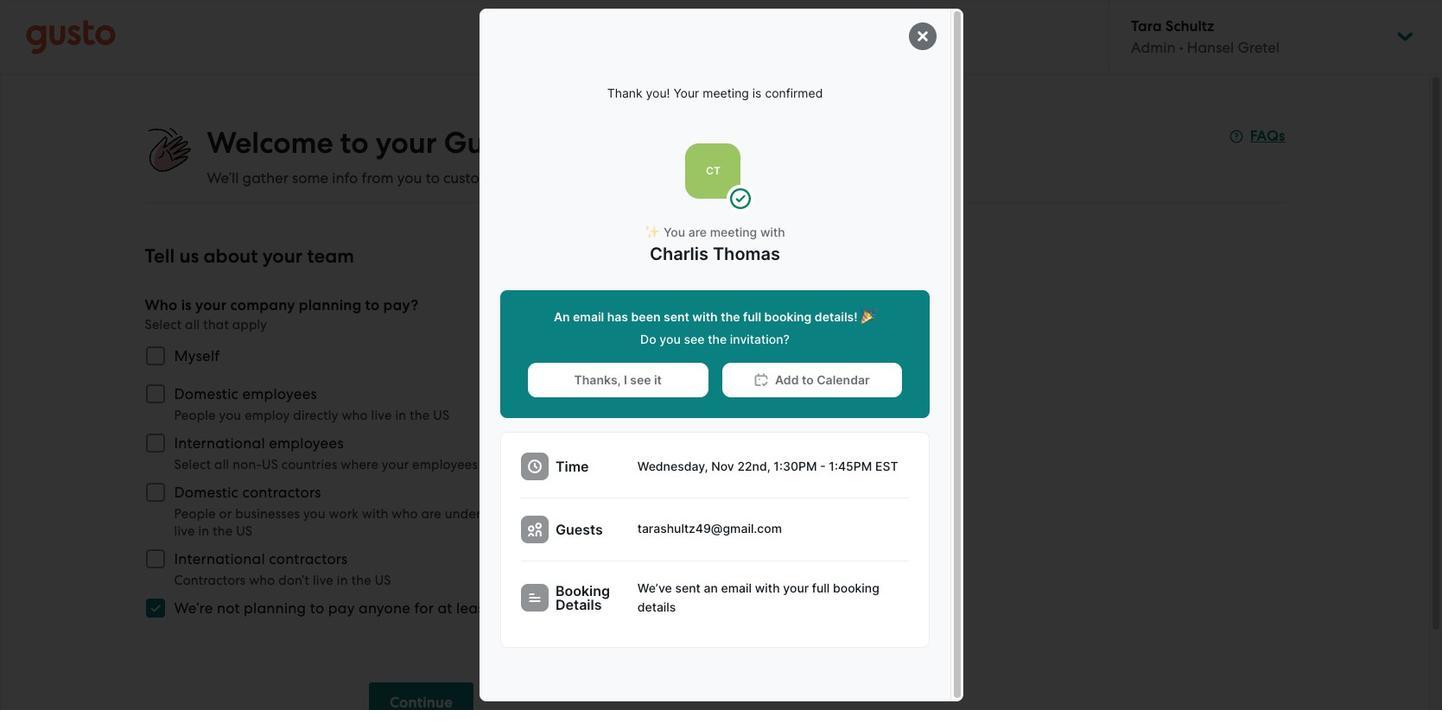 Task type: describe. For each thing, give the bounding box(es) containing it.
anyone
[[359, 600, 411, 617]]

international contractors
[[174, 551, 348, 568]]

least
[[456, 600, 490, 617]]

contract
[[484, 507, 535, 522]]

in inside people or businesses you work with who are under contract for a specific project, who live in the us
[[198, 524, 209, 539]]

0 vertical spatial in
[[395, 408, 407, 424]]

experience.
[[590, 169, 668, 187]]

employees for international employees
[[269, 435, 344, 452]]

international for international contractors
[[174, 551, 265, 568]]

info
[[332, 169, 358, 187]]

account
[[532, 125, 641, 161]]

we're
[[174, 600, 213, 617]]

welcome
[[207, 125, 333, 161]]

specific
[[571, 507, 617, 522]]

setup
[[548, 169, 586, 187]]

located
[[505, 457, 552, 473]]

International employees checkbox
[[136, 424, 174, 462]]

2 vertical spatial the
[[351, 573, 372, 589]]

We're not planning to pay anyone for at least 3 months checkbox
[[136, 590, 174, 628]]

select all non-us countries where your employees are located
[[174, 457, 552, 473]]

your left setup
[[515, 169, 545, 187]]

where
[[341, 457, 379, 473]]

we're not planning to pay anyone for at least 3 months
[[174, 600, 558, 617]]

people or businesses you work with who are under contract for a specific project, who live in the us
[[174, 507, 696, 539]]

for inside people or businesses you work with who are under contract for a specific project, who live in the us
[[539, 507, 556, 522]]

tell us about your team
[[145, 245, 354, 268]]

your inside who is your company planning to pay? select all that apply
[[195, 296, 227, 315]]

who right the project,
[[670, 507, 696, 522]]

0 vertical spatial are
[[481, 457, 502, 473]]

to left pay
[[310, 600, 324, 617]]

with
[[362, 507, 389, 522]]

domestic employees
[[174, 386, 317, 403]]

under
[[445, 507, 481, 522]]

2 horizontal spatial the
[[410, 408, 430, 424]]

domestic contractors
[[174, 484, 321, 501]]

faqs button
[[1230, 126, 1286, 147]]

you inside welcome to your gusto account we'll gather some info from you to customize your setup experience.
[[397, 169, 422, 187]]

who is your company planning to pay? select all that apply
[[145, 296, 419, 333]]

Myself checkbox
[[136, 337, 174, 375]]

contractors for domestic contractors
[[242, 484, 321, 501]]

the inside people or businesses you work with who are under contract for a specific project, who live in the us
[[213, 524, 233, 539]]

gather
[[243, 169, 289, 187]]

you inside people or businesses you work with who are under contract for a specific project, who live in the us
[[303, 507, 326, 522]]

Domestic employees checkbox
[[136, 375, 174, 413]]

at
[[438, 600, 453, 617]]

2 vertical spatial in
[[337, 573, 348, 589]]

people you employ directly who live in the us
[[174, 408, 450, 424]]



Task type: vqa. For each thing, say whether or not it's contained in the screenshot.
leftmost payroll
no



Task type: locate. For each thing, give the bounding box(es) containing it.
0 vertical spatial all
[[185, 317, 200, 333]]

select up domestic contractors checkbox at the left of the page
[[174, 457, 211, 473]]

2 people from the top
[[174, 507, 216, 522]]

planning inside who is your company planning to pay? select all that apply
[[299, 296, 362, 315]]

or
[[219, 507, 232, 522]]

who
[[145, 296, 178, 315]]

international up the "contractors"
[[174, 551, 265, 568]]

employees up under
[[412, 457, 478, 473]]

employ
[[245, 408, 290, 424]]

are left under
[[421, 507, 442, 522]]

is
[[181, 296, 192, 315]]

welcome to your gusto account we'll gather some info from you to customize your setup experience.
[[207, 125, 668, 187]]

0 horizontal spatial in
[[198, 524, 209, 539]]

who right "directly"
[[342, 408, 368, 424]]

people
[[174, 408, 216, 424], [174, 507, 216, 522]]

1 vertical spatial you
[[219, 408, 241, 424]]

1 vertical spatial for
[[415, 600, 434, 617]]

live up select all non-us countries where your employees are located
[[371, 408, 392, 424]]

employees
[[242, 386, 317, 403], [269, 435, 344, 452], [412, 457, 478, 473]]

us
[[179, 245, 199, 268]]

people for domestic contractors
[[174, 507, 216, 522]]

contractors
[[242, 484, 321, 501], [269, 551, 348, 568]]

domestic for domestic employees
[[174, 386, 239, 403]]

in up pay
[[337, 573, 348, 589]]

contractors up the don't
[[269, 551, 348, 568]]

are
[[481, 457, 502, 473], [421, 507, 442, 522]]

a
[[559, 507, 568, 522]]

in up the "contractors"
[[198, 524, 209, 539]]

1 vertical spatial domestic
[[174, 484, 239, 501]]

2 horizontal spatial live
[[371, 408, 392, 424]]

international employees
[[174, 435, 344, 452]]

all down 'is'
[[185, 317, 200, 333]]

for left at on the left bottom
[[415, 600, 434, 617]]

0 horizontal spatial live
[[174, 524, 195, 539]]

months
[[506, 600, 558, 617]]

are inside people or businesses you work with who are under contract for a specific project, who live in the us
[[421, 507, 442, 522]]

who
[[342, 408, 368, 424], [392, 507, 418, 522], [670, 507, 696, 522], [249, 573, 275, 589]]

2 horizontal spatial you
[[397, 169, 422, 187]]

international
[[174, 435, 265, 452], [174, 551, 265, 568]]

who down international contractors
[[249, 573, 275, 589]]

apply
[[232, 317, 267, 333]]

some
[[292, 169, 329, 187]]

1 horizontal spatial live
[[313, 573, 334, 589]]

we'll
[[207, 169, 239, 187]]

all left non-
[[214, 457, 229, 473]]

businesses
[[235, 507, 300, 522]]

us inside people or businesses you work with who are under contract for a specific project, who live in the us
[[236, 524, 253, 539]]

2 vertical spatial employees
[[412, 457, 478, 473]]

the down or
[[213, 524, 233, 539]]

live right the don't
[[313, 573, 334, 589]]

myself
[[174, 347, 220, 365]]

people for domestic employees
[[174, 408, 216, 424]]

project,
[[620, 507, 667, 522]]

live inside people or businesses you work with who are under contract for a specific project, who live in the us
[[174, 524, 195, 539]]

contractors for international contractors
[[269, 551, 348, 568]]

1 vertical spatial the
[[213, 524, 233, 539]]

all inside who is your company planning to pay? select all that apply
[[185, 317, 200, 333]]

to inside who is your company planning to pay? select all that apply
[[365, 296, 380, 315]]

0 vertical spatial planning
[[299, 296, 362, 315]]

in up select all non-us countries where your employees are located
[[395, 408, 407, 424]]

1 people from the top
[[174, 408, 216, 424]]

0 vertical spatial employees
[[242, 386, 317, 403]]

0 vertical spatial domestic
[[174, 386, 239, 403]]

select inside who is your company planning to pay? select all that apply
[[145, 317, 182, 333]]

tell
[[145, 245, 175, 268]]

0 vertical spatial for
[[539, 507, 556, 522]]

your up that
[[195, 296, 227, 315]]

your
[[376, 125, 437, 161], [515, 169, 545, 187], [262, 245, 303, 268], [195, 296, 227, 315], [382, 457, 409, 473]]

that
[[203, 317, 229, 333]]

0 vertical spatial people
[[174, 408, 216, 424]]

people up international employees option
[[174, 408, 216, 424]]

1 horizontal spatial for
[[539, 507, 556, 522]]

3
[[494, 600, 502, 617]]

contractors up businesses
[[242, 484, 321, 501]]

don't
[[279, 573, 310, 589]]

us
[[433, 408, 450, 424], [262, 457, 278, 473], [236, 524, 253, 539], [375, 573, 391, 589]]

countries
[[282, 457, 338, 473]]

people left or
[[174, 507, 216, 522]]

2 international from the top
[[174, 551, 265, 568]]

not
[[217, 600, 240, 617]]

1 vertical spatial employees
[[269, 435, 344, 452]]

0 vertical spatial select
[[145, 317, 182, 333]]

about
[[204, 245, 258, 268]]

1 horizontal spatial in
[[337, 573, 348, 589]]

the
[[410, 408, 430, 424], [213, 524, 233, 539], [351, 573, 372, 589]]

the up select all non-us countries where your employees are located
[[410, 408, 430, 424]]

international up non-
[[174, 435, 265, 452]]

1 international from the top
[[174, 435, 265, 452]]

the up we're not planning to pay anyone for at least 3 months on the left of the page
[[351, 573, 372, 589]]

you left work
[[303, 507, 326, 522]]

select down who
[[145, 317, 182, 333]]

domestic up or
[[174, 484, 239, 501]]

non-
[[233, 457, 262, 473]]

faqs
[[1251, 127, 1286, 145]]

International contractors checkbox
[[136, 540, 174, 578]]

in
[[395, 408, 407, 424], [198, 524, 209, 539], [337, 573, 348, 589]]

domestic for domestic contractors
[[174, 484, 239, 501]]

0 vertical spatial you
[[397, 169, 422, 187]]

are left located
[[481, 457, 502, 473]]

2 domestic from the top
[[174, 484, 239, 501]]

your up from
[[376, 125, 437, 161]]

1 domestic from the top
[[174, 386, 239, 403]]

planning
[[299, 296, 362, 315], [244, 600, 306, 617]]

international for international employees
[[174, 435, 265, 452]]

0 vertical spatial contractors
[[242, 484, 321, 501]]

planning down "contractors who don't live in the us"
[[244, 600, 306, 617]]

1 vertical spatial people
[[174, 507, 216, 522]]

your left team
[[262, 245, 303, 268]]

Domestic contractors checkbox
[[136, 474, 174, 512]]

0 horizontal spatial for
[[415, 600, 434, 617]]

0 vertical spatial live
[[371, 408, 392, 424]]

to
[[340, 125, 369, 161], [426, 169, 440, 187], [365, 296, 380, 315], [310, 600, 324, 617]]

domestic
[[174, 386, 239, 403], [174, 484, 239, 501]]

1 vertical spatial select
[[174, 457, 211, 473]]

0 horizontal spatial are
[[421, 507, 442, 522]]

1 vertical spatial planning
[[244, 600, 306, 617]]

2 vertical spatial you
[[303, 507, 326, 522]]

1 vertical spatial international
[[174, 551, 265, 568]]

0 horizontal spatial all
[[185, 317, 200, 333]]

employees for domestic employees
[[242, 386, 317, 403]]

domestic down myself
[[174, 386, 239, 403]]

1 vertical spatial contractors
[[269, 551, 348, 568]]

2 horizontal spatial in
[[395, 408, 407, 424]]

to left customize
[[426, 169, 440, 187]]

all
[[185, 317, 200, 333], [214, 457, 229, 473]]

employees up countries at the left bottom of page
[[269, 435, 344, 452]]

employees up employ
[[242, 386, 317, 403]]

customize
[[443, 169, 511, 187]]

home image
[[26, 19, 116, 54]]

1 horizontal spatial the
[[351, 573, 372, 589]]

team
[[307, 245, 354, 268]]

pay?
[[383, 296, 419, 315]]

1 vertical spatial are
[[421, 507, 442, 522]]

0 horizontal spatial the
[[213, 524, 233, 539]]

you
[[397, 169, 422, 187], [219, 408, 241, 424], [303, 507, 326, 522]]

0 vertical spatial the
[[410, 408, 430, 424]]

from
[[362, 169, 394, 187]]

contractors
[[174, 573, 246, 589]]

1 horizontal spatial you
[[303, 507, 326, 522]]

directly
[[293, 408, 339, 424]]

for left a
[[539, 507, 556, 522]]

for
[[539, 507, 556, 522], [415, 600, 434, 617]]

0 vertical spatial international
[[174, 435, 265, 452]]

contractors who don't live in the us
[[174, 573, 391, 589]]

you right from
[[397, 169, 422, 187]]

1 horizontal spatial all
[[214, 457, 229, 473]]

1 horizontal spatial are
[[481, 457, 502, 473]]

1 vertical spatial in
[[198, 524, 209, 539]]

who right with
[[392, 507, 418, 522]]

company
[[230, 296, 295, 315]]

you down domestic employees on the left bottom of page
[[219, 408, 241, 424]]

work
[[329, 507, 359, 522]]

gusto
[[444, 125, 525, 161]]

2 vertical spatial live
[[313, 573, 334, 589]]

to left pay?
[[365, 296, 380, 315]]

your right where
[[382, 457, 409, 473]]

planning down team
[[299, 296, 362, 315]]

pay
[[328, 600, 355, 617]]

select
[[145, 317, 182, 333], [174, 457, 211, 473]]

1 vertical spatial live
[[174, 524, 195, 539]]

1 vertical spatial all
[[214, 457, 229, 473]]

0 horizontal spatial you
[[219, 408, 241, 424]]

people inside people or businesses you work with who are under contract for a specific project, who live in the us
[[174, 507, 216, 522]]

account menu element
[[1109, 0, 1417, 73]]

live up international contractors option
[[174, 524, 195, 539]]

to up info
[[340, 125, 369, 161]]

live
[[371, 408, 392, 424], [174, 524, 195, 539], [313, 573, 334, 589]]



